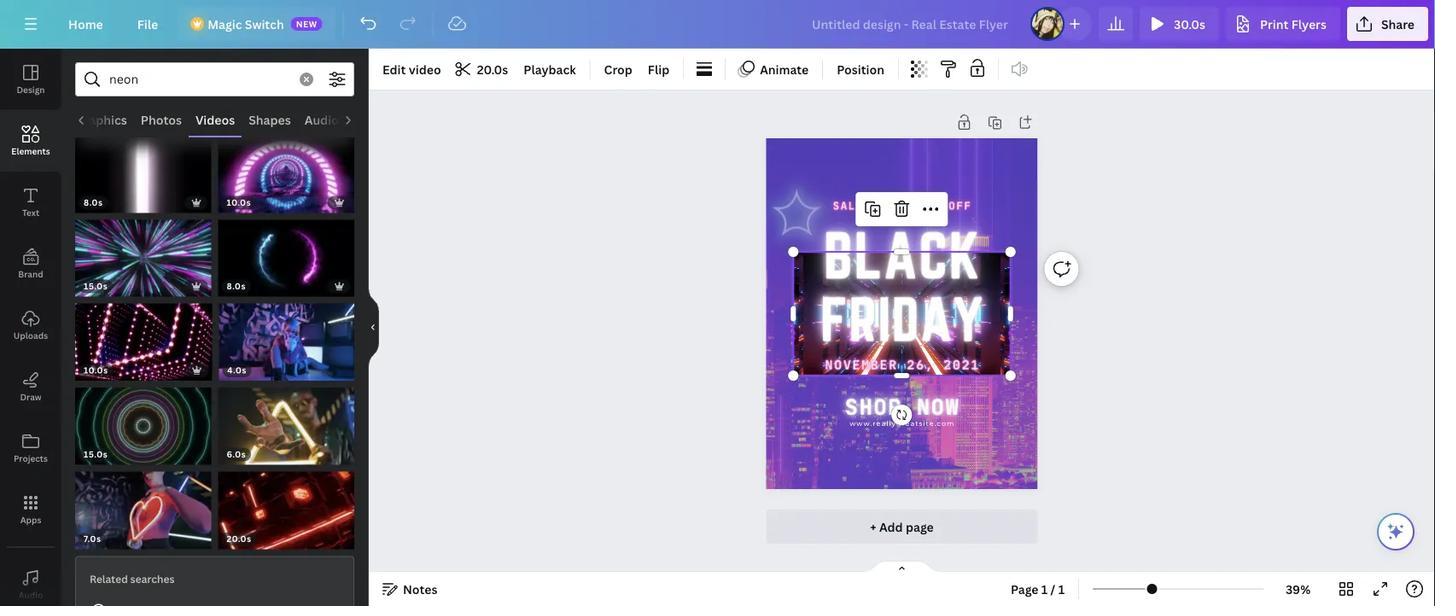 Task type: describe. For each thing, give the bounding box(es) containing it.
15.0s group for the rightmost 8.0s group
[[75, 209, 211, 297]]

video
[[409, 61, 441, 77]]

20.0s group
[[218, 462, 354, 550]]

show pages image
[[861, 560, 943, 574]]

crop
[[604, 61, 633, 77]]

side panel tab list
[[0, 49, 61, 606]]

design button
[[0, 49, 61, 110]]

+ add page button
[[767, 510, 1038, 544]]

up
[[872, 200, 887, 213]]

1 vertical spatial 8.0s
[[227, 280, 246, 292]]

magic switch
[[208, 16, 284, 32]]

4.0s
[[227, 364, 247, 376]]

videos button
[[188, 103, 241, 136]]

39%
[[1286, 581, 1311, 597]]

switch
[[245, 16, 284, 32]]

projects
[[14, 453, 48, 464]]

1 horizontal spatial 10.0s group
[[218, 126, 354, 213]]

home
[[68, 16, 103, 32]]

shapes
[[248, 111, 291, 128]]

shop
[[845, 394, 903, 420]]

page
[[906, 519, 934, 535]]

apps
[[20, 514, 41, 526]]

page
[[1011, 581, 1039, 597]]

frames button
[[345, 103, 402, 136]]

15.0s group for '6.0s' group in the left bottom of the page
[[75, 377, 211, 465]]

/
[[1051, 581, 1056, 597]]

1 horizontal spatial 8.0s group
[[218, 209, 354, 297]]

audio inside side panel tab list
[[19, 589, 43, 601]]

black
[[824, 221, 981, 290]]

videos
[[195, 111, 235, 128]]

animate
[[760, 61, 809, 77]]

6.0s group
[[218, 377, 354, 465]]

notes button
[[376, 576, 444, 603]]

flyers
[[1292, 16, 1327, 32]]

november
[[826, 357, 898, 373]]

position
[[837, 61, 885, 77]]

frames
[[352, 111, 395, 128]]

0 horizontal spatial 10.0s group
[[75, 293, 212, 381]]

canva assistant image
[[1386, 522, 1407, 542]]

sale
[[833, 200, 864, 213]]

Design title text field
[[799, 7, 1024, 41]]

file button
[[124, 7, 172, 41]]

www.reallygreatsite.com
[[850, 420, 955, 428]]

uploads
[[14, 330, 48, 341]]

30.0s button
[[1140, 7, 1220, 41]]

1 horizontal spatial 10.0s
[[227, 197, 251, 208]]

2 1 from the left
[[1059, 581, 1065, 597]]

design
[[17, 84, 45, 95]]

graphics button
[[68, 103, 133, 136]]

39% button
[[1271, 576, 1326, 603]]

Search elements search field
[[109, 63, 290, 96]]

searches
[[130, 572, 175, 586]]

add
[[880, 519, 903, 535]]

0 horizontal spatial 8.0s group
[[75, 126, 211, 213]]



Task type: locate. For each thing, give the bounding box(es) containing it.
1 15.0s from the top
[[84, 280, 108, 292]]

1 vertical spatial 10.0s
[[84, 364, 108, 376]]

15.0s right brand button
[[84, 280, 108, 292]]

8.0s
[[84, 197, 103, 208], [227, 280, 246, 292]]

0 vertical spatial 15.0s group
[[75, 209, 211, 297]]

0 vertical spatial 10.0s group
[[218, 126, 354, 213]]

2 15.0s from the top
[[84, 449, 108, 460]]

notes
[[403, 581, 438, 597]]

audio down apps
[[19, 589, 43, 601]]

15.0s group
[[75, 209, 211, 297], [75, 377, 211, 465]]

4.0s group
[[219, 293, 354, 381]]

26,
[[908, 357, 935, 373]]

0 vertical spatial audio
[[304, 111, 338, 128]]

edit video
[[383, 61, 441, 77]]

november 26, 2021
[[826, 357, 981, 373]]

edit video button
[[376, 56, 448, 83]]

off
[[949, 200, 972, 213]]

apps button
[[0, 479, 61, 541]]

1 vertical spatial 10.0s group
[[75, 293, 212, 381]]

print
[[1261, 16, 1289, 32]]

0 vertical spatial 20.0s
[[477, 61, 508, 77]]

1 horizontal spatial 1
[[1059, 581, 1065, 597]]

playback
[[524, 61, 576, 77]]

0 horizontal spatial 10.0s
[[84, 364, 108, 376]]

audio button
[[297, 103, 345, 136], [0, 554, 61, 606]]

1 vertical spatial 15.0s group
[[75, 377, 211, 465]]

8.0s group
[[75, 126, 211, 213], [218, 209, 354, 297]]

8.0s right text button
[[84, 197, 103, 208]]

photos button
[[133, 103, 188, 136]]

edit
[[383, 61, 406, 77]]

text button
[[0, 172, 61, 233]]

magic
[[208, 16, 242, 32]]

1 horizontal spatial audio
[[304, 111, 338, 128]]

2021
[[944, 357, 981, 373]]

new
[[296, 18, 318, 29]]

30.0s
[[1174, 16, 1206, 32]]

draw button
[[0, 356, 61, 418]]

audio button down apps
[[0, 554, 61, 606]]

crop button
[[597, 56, 640, 83]]

flip
[[648, 61, 670, 77]]

audio button right shapes
[[297, 103, 345, 136]]

sale up to 50% off
[[833, 200, 972, 213]]

position button
[[830, 56, 892, 83]]

elements
[[11, 145, 50, 157]]

elements button
[[0, 110, 61, 172]]

playback button
[[517, 56, 583, 83]]

1
[[1042, 581, 1048, 597], [1059, 581, 1065, 597]]

1 vertical spatial 15.0s
[[84, 449, 108, 460]]

brand button
[[0, 233, 61, 295]]

+
[[870, 519, 877, 535]]

0 horizontal spatial audio
[[19, 589, 43, 601]]

50%
[[918, 200, 942, 213]]

20.0s button
[[450, 56, 515, 83]]

file
[[137, 16, 158, 32]]

audio
[[304, 111, 338, 128], [19, 589, 43, 601]]

related
[[90, 572, 128, 586]]

20.0s
[[477, 61, 508, 77], [227, 533, 252, 545]]

10.0s group
[[218, 126, 354, 213], [75, 293, 212, 381]]

1 1 from the left
[[1042, 581, 1048, 597]]

related searches
[[90, 572, 175, 586]]

2 15.0s group from the top
[[75, 377, 211, 465]]

20.0s left playback
[[477, 61, 508, 77]]

uploads button
[[0, 295, 61, 356]]

hide image
[[368, 287, 379, 369]]

20.0s down 6.0s
[[227, 533, 252, 545]]

0 vertical spatial audio button
[[297, 103, 345, 136]]

10.0s
[[227, 197, 251, 208], [84, 364, 108, 376]]

animate button
[[733, 56, 816, 83]]

projects button
[[0, 418, 61, 479]]

shapes button
[[241, 103, 297, 136]]

0 vertical spatial 10.0s
[[227, 197, 251, 208]]

1 left the / on the right
[[1042, 581, 1048, 597]]

brand
[[18, 268, 43, 280]]

8.0s up 4.0s group
[[227, 280, 246, 292]]

20.0s inside button
[[477, 61, 508, 77]]

photos
[[140, 111, 181, 128]]

share button
[[1348, 7, 1429, 41]]

0 horizontal spatial 8.0s
[[84, 197, 103, 208]]

0 horizontal spatial audio button
[[0, 554, 61, 606]]

7.0s
[[84, 533, 101, 545]]

page 1 / 1
[[1011, 581, 1065, 597]]

15.0s
[[84, 280, 108, 292], [84, 449, 108, 460]]

graphics
[[75, 111, 127, 128]]

+ add page
[[870, 519, 934, 535]]

1 vertical spatial 20.0s
[[227, 533, 252, 545]]

main menu bar
[[0, 0, 1436, 49]]

15.0s right projects
[[84, 449, 108, 460]]

1 vertical spatial audio button
[[0, 554, 61, 606]]

flip button
[[641, 56, 677, 83]]

0 horizontal spatial 20.0s
[[227, 533, 252, 545]]

0 horizontal spatial 1
[[1042, 581, 1048, 597]]

0 vertical spatial 8.0s
[[84, 197, 103, 208]]

1 horizontal spatial 20.0s
[[477, 61, 508, 77]]

to
[[895, 200, 911, 213]]

now
[[917, 394, 960, 420]]

1 horizontal spatial audio button
[[297, 103, 345, 136]]

print flyers
[[1261, 16, 1327, 32]]

0 vertical spatial 15.0s
[[84, 280, 108, 292]]

7.0s group
[[75, 462, 211, 550]]

20.0s inside group
[[227, 533, 252, 545]]

audio right the shapes button
[[304, 111, 338, 128]]

shop now
[[845, 394, 960, 420]]

home link
[[55, 7, 117, 41]]

6.0s
[[227, 449, 246, 460]]

print flyers button
[[1226, 7, 1341, 41]]

draw
[[20, 391, 41, 403]]

text
[[22, 207, 39, 218]]

1 vertical spatial audio
[[19, 589, 43, 601]]

1 15.0s group from the top
[[75, 209, 211, 297]]

share
[[1382, 16, 1415, 32]]

1 horizontal spatial 8.0s
[[227, 280, 246, 292]]

1 right the / on the right
[[1059, 581, 1065, 597]]

friday
[[821, 287, 985, 352]]



Task type: vqa. For each thing, say whether or not it's contained in the screenshot.
Build
no



